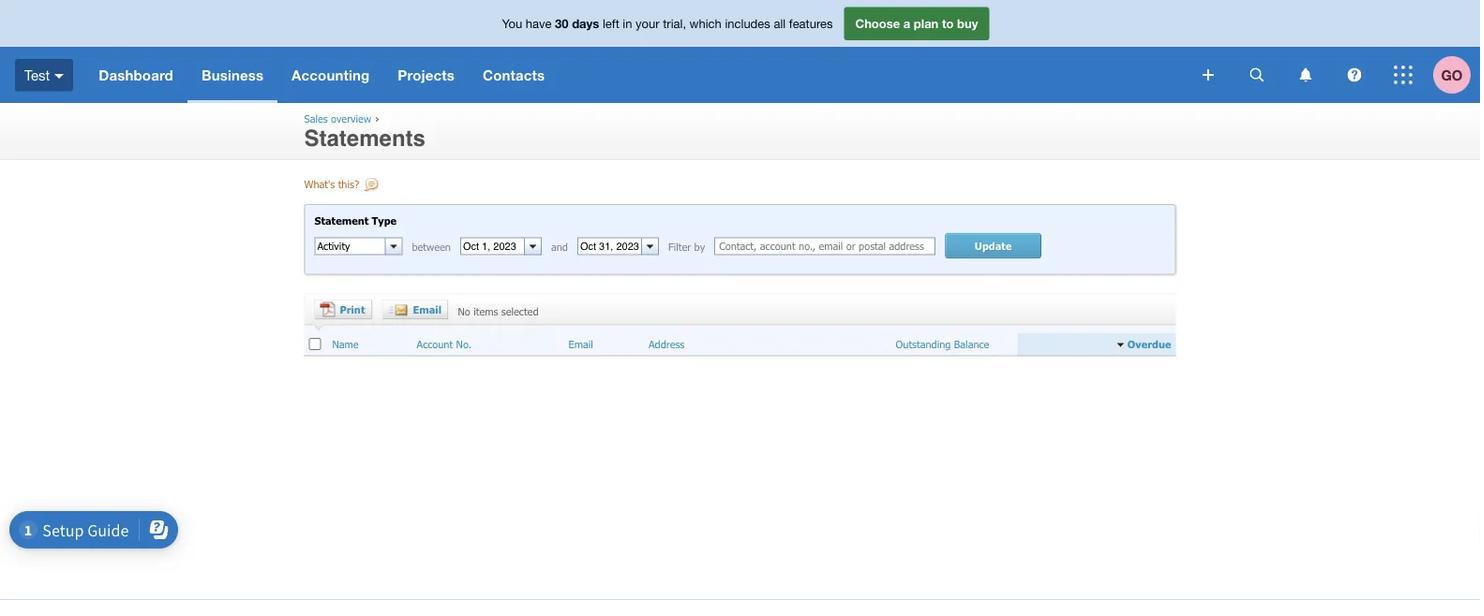 Task type: describe. For each thing, give the bounding box(es) containing it.
dashboard link
[[85, 47, 187, 103]]

go button
[[1433, 47, 1480, 103]]

type
[[372, 215, 397, 227]]

statements
[[304, 125, 426, 151]]

what's this? link
[[304, 178, 382, 195]]

days
[[572, 16, 599, 31]]

features
[[789, 16, 833, 31]]

contacts
[[483, 67, 545, 83]]

outstanding
[[896, 338, 951, 350]]

account
[[417, 338, 453, 350]]

items
[[474, 305, 498, 318]]

selected
[[501, 305, 539, 318]]

outstanding balance link
[[896, 338, 989, 351]]

update
[[975, 239, 1012, 252]]

30
[[555, 16, 569, 31]]

to
[[942, 16, 954, 31]]

by
[[694, 240, 705, 253]]

projects button
[[384, 47, 469, 103]]

account no.
[[417, 338, 472, 350]]

statement type
[[315, 215, 397, 227]]

what's this?
[[304, 178, 359, 191]]

balance
[[954, 338, 989, 350]]

statement
[[315, 215, 369, 227]]

name link
[[332, 338, 359, 351]]

filter
[[668, 240, 691, 253]]

a
[[904, 16, 911, 31]]

navigation inside banner
[[85, 47, 1190, 103]]

trial,
[[663, 16, 686, 31]]

contacts button
[[469, 47, 559, 103]]

this?
[[338, 178, 359, 191]]

all
[[774, 16, 786, 31]]

in
[[623, 16, 632, 31]]

sales overview link
[[304, 113, 371, 125]]

address link
[[649, 338, 685, 351]]

1 horizontal spatial svg image
[[1250, 68, 1264, 82]]

filter by
[[668, 240, 705, 253]]

have
[[526, 16, 552, 31]]

overdue link
[[1124, 338, 1171, 351]]

you
[[502, 16, 522, 31]]

test button
[[0, 47, 85, 103]]

buy
[[957, 16, 978, 31]]

sales
[[304, 113, 328, 125]]

choose
[[855, 16, 900, 31]]

go
[[1441, 67, 1463, 83]]

address
[[649, 338, 685, 350]]

test
[[24, 67, 50, 83]]

no
[[458, 305, 470, 318]]

dashboard
[[99, 67, 173, 83]]

sales overview › statements
[[304, 113, 426, 151]]



Task type: vqa. For each thing, say whether or not it's contained in the screenshot.
THEY OWE YOU
no



Task type: locate. For each thing, give the bounding box(es) containing it.
0 horizontal spatial email
[[413, 303, 442, 316]]

what's
[[304, 178, 335, 191]]

accounting
[[292, 67, 370, 83]]

navigation
[[85, 47, 1190, 103]]

›
[[375, 113, 380, 125]]

and
[[551, 240, 568, 253]]

email link up account
[[382, 299, 449, 320]]

name
[[332, 338, 359, 350]]

email up account
[[413, 303, 442, 316]]

None text field
[[315, 238, 385, 254]]

svg image inside 'test' popup button
[[55, 74, 64, 79]]

None text field
[[461, 238, 524, 254], [578, 238, 641, 254], [461, 238, 524, 254], [578, 238, 641, 254]]

email left the address
[[569, 338, 593, 350]]

1 horizontal spatial email link
[[569, 338, 593, 351]]

left
[[603, 16, 619, 31]]

0 vertical spatial email link
[[382, 299, 449, 320]]

outstanding balance
[[896, 338, 989, 350]]

business
[[201, 67, 264, 83]]

0 horizontal spatial svg image
[[55, 74, 64, 79]]

print link
[[314, 299, 373, 320]]

email link
[[382, 299, 449, 320], [569, 338, 593, 351]]

banner containing dashboard
[[0, 0, 1480, 103]]

banner
[[0, 0, 1480, 103]]

plan
[[914, 16, 939, 31]]

no items selected
[[458, 305, 539, 318]]

print
[[340, 303, 365, 316]]

email link left address link
[[569, 338, 593, 351]]

business button
[[187, 47, 278, 103]]

your
[[636, 16, 660, 31]]

account no. link
[[417, 338, 472, 351]]

email
[[413, 303, 442, 316], [569, 338, 593, 350]]

1 vertical spatial email
[[569, 338, 593, 350]]

navigation containing dashboard
[[85, 47, 1190, 103]]

choose a plan to buy
[[855, 16, 978, 31]]

no.
[[456, 338, 472, 350]]

None checkbox
[[309, 338, 321, 351]]

overdue
[[1128, 338, 1171, 350]]

projects
[[398, 67, 455, 83]]

overview
[[331, 113, 371, 125]]

0 vertical spatial email
[[413, 303, 442, 316]]

which
[[690, 16, 722, 31]]

update link
[[945, 233, 1042, 259]]

Contact, account no., email or postal address text field
[[715, 237, 936, 255]]

you have 30 days left in your trial, which includes all features
[[502, 16, 833, 31]]

1 vertical spatial email link
[[569, 338, 593, 351]]

svg image
[[1394, 66, 1413, 84], [1300, 68, 1312, 82], [1348, 68, 1362, 82], [1203, 69, 1214, 81]]

includes
[[725, 16, 770, 31]]

svg image
[[1250, 68, 1264, 82], [55, 74, 64, 79]]

between
[[412, 240, 451, 253]]

0 horizontal spatial email link
[[382, 299, 449, 320]]

1 horizontal spatial email
[[569, 338, 593, 350]]

accounting button
[[278, 47, 384, 103]]



